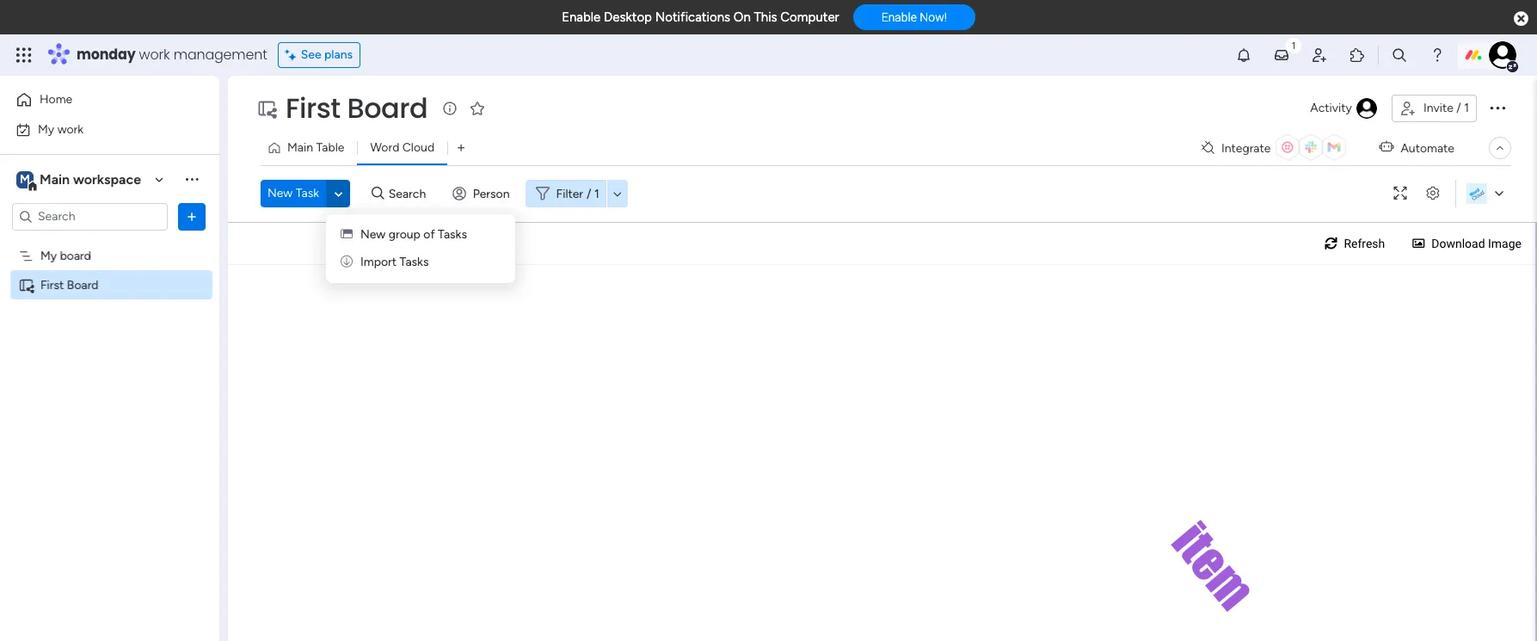 Task type: vqa. For each thing, say whether or not it's contained in the screenshot.
list box containing My board
yes



Task type: describe. For each thing, give the bounding box(es) containing it.
0 vertical spatial first
[[286, 89, 341, 127]]

new for new group of tasks
[[361, 227, 386, 242]]

1 horizontal spatial options image
[[1488, 97, 1509, 118]]

import tasks
[[361, 255, 429, 269]]

automate
[[1401, 141, 1455, 155]]

plans
[[324, 47, 353, 62]]

work for my
[[57, 122, 84, 136]]

new task button
[[261, 180, 326, 207]]

integrate
[[1222, 141, 1271, 155]]

1 vertical spatial board
[[67, 278, 99, 292]]

my work button
[[10, 116, 185, 143]]

person
[[473, 186, 510, 201]]

invite
[[1424, 101, 1454, 115]]

word cloud
[[370, 140, 435, 155]]

1 vertical spatial tasks
[[400, 255, 429, 269]]

0 vertical spatial tasks
[[438, 227, 467, 242]]

of
[[424, 227, 435, 242]]

help image
[[1429, 46, 1447, 64]]

home button
[[10, 86, 185, 114]]

main for main table
[[287, 140, 313, 155]]

Search field
[[384, 182, 436, 206]]

my board
[[40, 248, 91, 263]]

work for monday
[[139, 45, 170, 65]]

filter / 1
[[556, 186, 600, 201]]

0 horizontal spatial options image
[[183, 208, 201, 225]]

v2 search image
[[372, 184, 384, 203]]

group
[[389, 227, 421, 242]]

workspace image
[[16, 170, 34, 189]]

autopilot image
[[1380, 136, 1394, 158]]

activity
[[1311, 101, 1353, 115]]

see plans
[[301, 47, 353, 62]]

main workspace
[[40, 171, 141, 187]]

now!
[[920, 11, 947, 24]]

enable now! button
[[853, 5, 976, 30]]

import
[[361, 255, 397, 269]]

First Board field
[[281, 89, 432, 127]]

m
[[20, 172, 30, 186]]

add to favorites image
[[469, 99, 486, 117]]

1 horizontal spatial first board
[[286, 89, 428, 127]]

task
[[296, 186, 319, 201]]

board
[[60, 248, 91, 263]]

1 image
[[1287, 35, 1302, 55]]

dapulse integrations image
[[1202, 142, 1215, 154]]

dapulse close image
[[1515, 10, 1529, 28]]

monday work management
[[77, 45, 267, 65]]

0 horizontal spatial first
[[40, 278, 64, 292]]

notifications
[[655, 9, 731, 25]]

/ for invite
[[1457, 101, 1462, 115]]

activity button
[[1304, 95, 1385, 122]]

invite / 1 button
[[1392, 95, 1478, 122]]

new group of tasks
[[361, 227, 467, 242]]

search everything image
[[1392, 46, 1409, 64]]

1 for filter / 1
[[595, 186, 600, 201]]

move to image
[[341, 255, 353, 269]]

main for main workspace
[[40, 171, 70, 187]]

angle down image
[[335, 187, 343, 200]]



Task type: locate. For each thing, give the bounding box(es) containing it.
work
[[139, 45, 170, 65], [57, 122, 84, 136]]

1 vertical spatial main
[[40, 171, 70, 187]]

1 vertical spatial first
[[40, 278, 64, 292]]

main table button
[[261, 134, 357, 162]]

jacob simon image
[[1490, 41, 1517, 69]]

word
[[370, 140, 400, 155]]

first up main table
[[286, 89, 341, 127]]

workspace options image
[[183, 171, 201, 188]]

0 vertical spatial options image
[[1488, 97, 1509, 118]]

1 horizontal spatial enable
[[882, 11, 917, 24]]

new for new task
[[268, 186, 293, 201]]

monday
[[77, 45, 136, 65]]

0 horizontal spatial enable
[[562, 9, 601, 25]]

my
[[38, 122, 54, 136], [40, 248, 57, 263]]

filter
[[556, 186, 584, 201]]

enable desktop notifications on this computer
[[562, 9, 840, 25]]

0 vertical spatial board
[[347, 89, 428, 127]]

0 horizontal spatial main
[[40, 171, 70, 187]]

0 horizontal spatial tasks
[[400, 255, 429, 269]]

apps image
[[1349, 46, 1367, 64]]

1 vertical spatial options image
[[183, 208, 201, 225]]

1 horizontal spatial /
[[1457, 101, 1462, 115]]

0 vertical spatial 1
[[1465, 101, 1470, 115]]

invite / 1
[[1424, 101, 1470, 115]]

enable for enable now!
[[882, 11, 917, 24]]

1 vertical spatial 1
[[595, 186, 600, 201]]

show board description image
[[440, 100, 461, 117]]

shareable board image
[[256, 98, 277, 119]]

first board down the my board
[[40, 278, 99, 292]]

1 horizontal spatial tasks
[[438, 227, 467, 242]]

0 horizontal spatial board
[[67, 278, 99, 292]]

work inside button
[[57, 122, 84, 136]]

main inside button
[[287, 140, 313, 155]]

first
[[286, 89, 341, 127], [40, 278, 64, 292]]

0 vertical spatial first board
[[286, 89, 428, 127]]

1 vertical spatial /
[[587, 186, 592, 201]]

0 horizontal spatial work
[[57, 122, 84, 136]]

enable inside button
[[882, 11, 917, 24]]

this
[[754, 9, 778, 25]]

1 horizontal spatial new
[[361, 227, 386, 242]]

board
[[347, 89, 428, 127], [67, 278, 99, 292]]

enable left desktop at the top of the page
[[562, 9, 601, 25]]

board down board on the top
[[67, 278, 99, 292]]

main
[[287, 140, 313, 155], [40, 171, 70, 187]]

0 vertical spatial work
[[139, 45, 170, 65]]

0 horizontal spatial /
[[587, 186, 592, 201]]

table
[[316, 140, 345, 155]]

person button
[[446, 180, 520, 207]]

1 left arrow down icon at the top
[[595, 186, 600, 201]]

desktop
[[604, 9, 652, 25]]

workspace selection element
[[16, 169, 144, 191]]

1
[[1465, 101, 1470, 115], [595, 186, 600, 201]]

0 horizontal spatial 1
[[595, 186, 600, 201]]

enable for enable desktop notifications on this computer
[[562, 9, 601, 25]]

management
[[174, 45, 267, 65]]

open full screen image
[[1387, 187, 1415, 200]]

1 vertical spatial new
[[361, 227, 386, 242]]

tasks
[[438, 227, 467, 242], [400, 255, 429, 269]]

see
[[301, 47, 322, 62]]

tasks down new group of tasks
[[400, 255, 429, 269]]

notifications image
[[1236, 46, 1253, 64]]

/ for filter
[[587, 186, 592, 201]]

0 horizontal spatial first board
[[40, 278, 99, 292]]

invite members image
[[1311, 46, 1329, 64]]

my inside button
[[38, 122, 54, 136]]

main inside workspace selection element
[[40, 171, 70, 187]]

home
[[40, 92, 72, 107]]

1 vertical spatial my
[[40, 248, 57, 263]]

Search in workspace field
[[36, 207, 144, 226]]

cloud
[[403, 140, 435, 155]]

select product image
[[15, 46, 33, 64]]

tasks right of
[[438, 227, 467, 242]]

new left task on the top left of the page
[[268, 186, 293, 201]]

first board
[[286, 89, 428, 127], [40, 278, 99, 292]]

my down home
[[38, 122, 54, 136]]

word cloud button
[[357, 134, 448, 162]]

list box
[[0, 238, 219, 532]]

board up word
[[347, 89, 428, 127]]

collapse board header image
[[1494, 141, 1508, 155]]

0 vertical spatial new
[[268, 186, 293, 201]]

0 horizontal spatial new
[[268, 186, 293, 201]]

new right group icon
[[361, 227, 386, 242]]

1 horizontal spatial board
[[347, 89, 428, 127]]

1 horizontal spatial main
[[287, 140, 313, 155]]

work down home
[[57, 122, 84, 136]]

/ inside button
[[1457, 101, 1462, 115]]

group image
[[341, 227, 353, 242]]

my left board on the top
[[40, 248, 57, 263]]

new
[[268, 186, 293, 201], [361, 227, 386, 242]]

enable now!
[[882, 11, 947, 24]]

0 vertical spatial main
[[287, 140, 313, 155]]

main table
[[287, 140, 345, 155]]

enable
[[562, 9, 601, 25], [882, 11, 917, 24]]

my work
[[38, 122, 84, 136]]

/ right invite
[[1457, 101, 1462, 115]]

1 horizontal spatial first
[[286, 89, 341, 127]]

enable left now!
[[882, 11, 917, 24]]

computer
[[781, 9, 840, 25]]

1 for invite / 1
[[1465, 101, 1470, 115]]

new task
[[268, 186, 319, 201]]

1 vertical spatial first board
[[40, 278, 99, 292]]

main right workspace icon
[[40, 171, 70, 187]]

new inside button
[[268, 186, 293, 201]]

first board up table
[[286, 89, 428, 127]]

1 horizontal spatial work
[[139, 45, 170, 65]]

1 horizontal spatial 1
[[1465, 101, 1470, 115]]

shareable board image
[[18, 277, 34, 293]]

inbox image
[[1274, 46, 1291, 64]]

options image
[[1488, 97, 1509, 118], [183, 208, 201, 225]]

add view image
[[458, 142, 465, 154]]

my for my work
[[38, 122, 54, 136]]

0 vertical spatial my
[[38, 122, 54, 136]]

first right shareable board image
[[40, 278, 64, 292]]

1 right invite
[[1465, 101, 1470, 115]]

main left table
[[287, 140, 313, 155]]

1 vertical spatial work
[[57, 122, 84, 136]]

/
[[1457, 101, 1462, 115], [587, 186, 592, 201]]

0 vertical spatial /
[[1457, 101, 1462, 115]]

see plans button
[[278, 42, 361, 68]]

options image up collapse board header icon
[[1488, 97, 1509, 118]]

settings image
[[1420, 187, 1447, 200]]

arrow down image
[[607, 183, 628, 204]]

option
[[0, 240, 219, 244]]

options image down workspace options icon
[[183, 208, 201, 225]]

workspace
[[73, 171, 141, 187]]

1 inside button
[[1465, 101, 1470, 115]]

on
[[734, 9, 751, 25]]

/ right 'filter'
[[587, 186, 592, 201]]

list box containing my board
[[0, 238, 219, 532]]

work right the monday
[[139, 45, 170, 65]]

my for my board
[[40, 248, 57, 263]]



